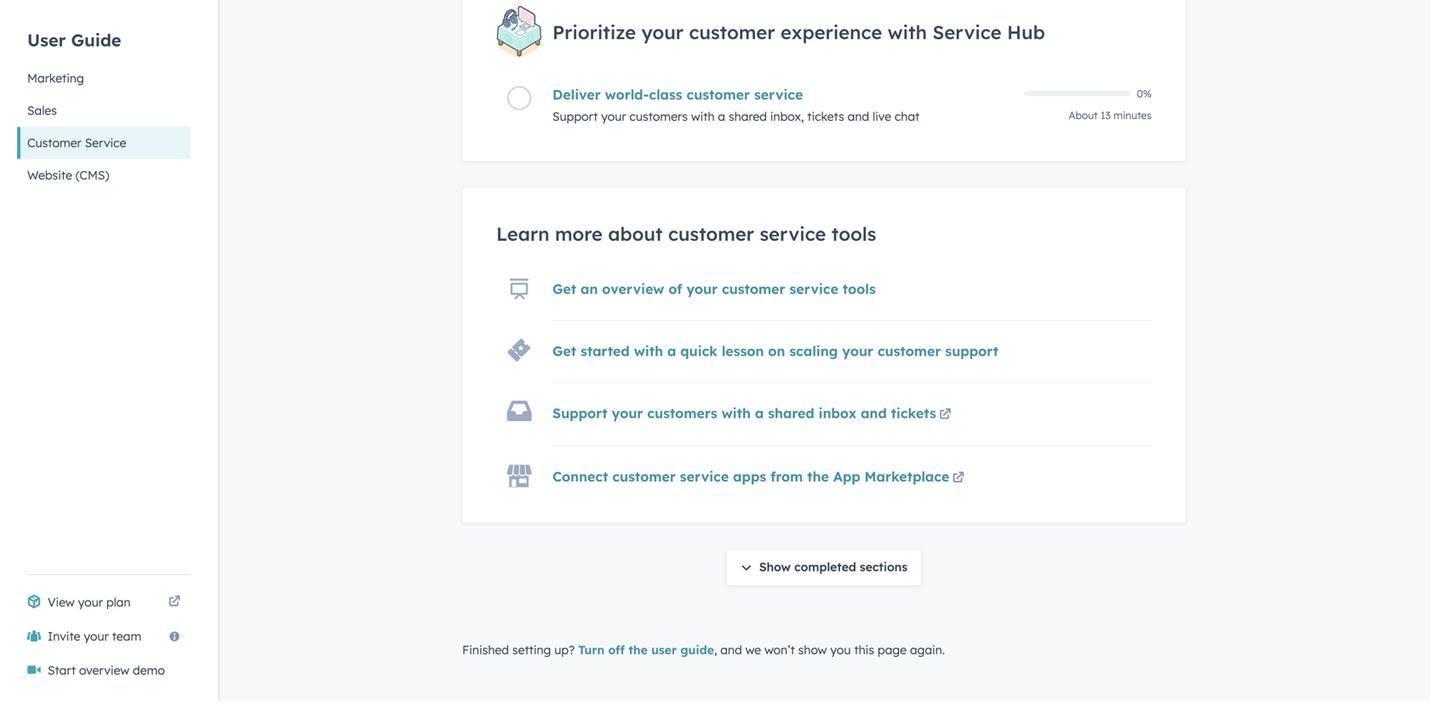 Task type: vqa. For each thing, say whether or not it's contained in the screenshot.
NOTIFICATIONS icon
no



Task type: describe. For each thing, give the bounding box(es) containing it.
your right 'scaling'
[[842, 342, 874, 359]]

customer service button
[[17, 127, 191, 159]]

1 vertical spatial and
[[861, 405, 887, 422]]

learn
[[496, 222, 550, 245]]

get for get started with a quick lesson on scaling your customer support
[[553, 342, 576, 359]]

the for off
[[629, 643, 648, 657]]

customer
[[27, 135, 82, 150]]

0 horizontal spatial a
[[667, 342, 676, 359]]

support your customers with a shared inbox and tickets
[[553, 405, 936, 422]]

show completed sections button
[[727, 550, 921, 586]]

guide
[[681, 643, 714, 657]]

1 vertical spatial shared
[[768, 405, 815, 422]]

sections
[[860, 560, 908, 574]]

user guide views element
[[17, 0, 191, 191]]

get an overview of your customer service tools
[[553, 280, 876, 297]]

website (cms)
[[27, 168, 109, 182]]

minutes
[[1114, 109, 1152, 122]]

user
[[27, 29, 66, 50]]

your up class
[[642, 21, 684, 44]]

learn more about customer service tools
[[496, 222, 876, 245]]

won't
[[765, 643, 795, 657]]

sales button
[[17, 94, 191, 127]]

we
[[746, 643, 761, 657]]

2 vertical spatial a
[[755, 405, 764, 422]]

2 support from the top
[[553, 405, 608, 422]]

support your customers with a shared inbox and tickets link
[[553, 405, 954, 425]]

prioritize your customer experience with service hub
[[553, 21, 1045, 44]]

overview inside start overview demo link
[[79, 663, 129, 678]]

customer inside deliver world-class customer service support your customers with a shared inbox, tickets and live chat
[[687, 86, 750, 103]]

support inside deliver world-class customer service support your customers with a shared inbox, tickets and live chat
[[553, 109, 598, 124]]

2 vertical spatial and
[[721, 643, 742, 657]]

connect
[[553, 468, 608, 485]]

website (cms) button
[[17, 159, 191, 191]]

view
[[48, 595, 75, 610]]

prioritize
[[553, 21, 636, 44]]

turn off the user guide button
[[578, 643, 714, 657]]

plan
[[106, 595, 131, 610]]

0 vertical spatial service
[[933, 21, 1002, 44]]

website
[[27, 168, 72, 182]]

service inside button
[[85, 135, 126, 150]]

view your plan link
[[17, 586, 191, 620]]

about
[[608, 222, 663, 245]]

an
[[581, 280, 598, 297]]

link opens in a new window image inside 'view your plan' link
[[169, 592, 180, 613]]

app
[[833, 468, 861, 485]]

guide
[[71, 29, 121, 50]]

the for from
[[807, 468, 829, 485]]

quick
[[680, 342, 718, 359]]

started
[[581, 342, 630, 359]]

13
[[1101, 109, 1111, 122]]

hub
[[1007, 21, 1045, 44]]

get for get an overview of your customer service tools
[[553, 280, 576, 297]]

again.
[[910, 643, 945, 657]]

finished setting up? turn off the user guide , and we won't show you this page again.
[[462, 643, 945, 657]]

user
[[651, 643, 677, 657]]

on
[[768, 342, 785, 359]]

get started with a quick lesson on scaling your customer support
[[553, 342, 999, 359]]

turn
[[578, 643, 605, 657]]

(cms)
[[76, 168, 109, 182]]

completed
[[794, 560, 856, 574]]

start overview demo link
[[17, 654, 191, 688]]

inbox
[[819, 405, 857, 422]]

customers inside deliver world-class customer service support your customers with a shared inbox, tickets and live chat
[[630, 109, 688, 124]]

page
[[878, 643, 907, 657]]

view your plan
[[48, 595, 131, 610]]

off
[[608, 643, 625, 657]]

this
[[854, 643, 874, 657]]

live
[[873, 109, 891, 124]]

deliver
[[553, 86, 601, 103]]

1 vertical spatial tools
[[843, 280, 876, 297]]

you
[[830, 643, 851, 657]]

more
[[555, 222, 603, 245]]

start overview demo
[[48, 663, 165, 678]]



Task type: locate. For each thing, give the bounding box(es) containing it.
support
[[945, 342, 999, 359]]

and right ,
[[721, 643, 742, 657]]

show
[[759, 560, 791, 574]]

service inside deliver world-class customer service support your customers with a shared inbox, tickets and live chat
[[754, 86, 803, 103]]

customer up get an overview of your customer service tools on the top of page
[[668, 222, 754, 245]]

0 horizontal spatial link opens in a new window image
[[169, 597, 180, 609]]

and right inbox
[[861, 405, 887, 422]]

link opens in a new window image
[[939, 405, 951, 425], [169, 597, 180, 609]]

1 horizontal spatial link opens in a new window image
[[939, 405, 951, 425]]

get an overview of your customer service tools button
[[553, 280, 876, 297]]

shared
[[729, 109, 767, 124], [768, 405, 815, 422]]

1 get from the top
[[553, 280, 576, 297]]

up?
[[554, 643, 575, 657]]

1 vertical spatial link opens in a new window image
[[169, 597, 180, 609]]

get
[[553, 280, 576, 297], [553, 342, 576, 359]]

support
[[553, 109, 598, 124], [553, 405, 608, 422]]

0 horizontal spatial tickets
[[807, 109, 844, 124]]

1 horizontal spatial the
[[807, 468, 829, 485]]

service
[[754, 86, 803, 103], [760, 222, 826, 245], [790, 280, 839, 297], [680, 468, 729, 485]]

tools
[[832, 222, 876, 245], [843, 280, 876, 297]]

,
[[714, 643, 717, 657]]

user guide
[[27, 29, 121, 50]]

start
[[48, 663, 76, 678]]

the left app in the bottom right of the page
[[807, 468, 829, 485]]

world-
[[605, 86, 649, 103]]

setting
[[512, 643, 551, 657]]

finished
[[462, 643, 509, 657]]

your left plan
[[78, 595, 103, 610]]

show completed sections
[[759, 560, 908, 574]]

overview left the of
[[602, 280, 664, 297]]

tickets up marketplace
[[891, 405, 936, 422]]

get left the started
[[553, 342, 576, 359]]

sales
[[27, 103, 57, 118]]

link opens in a new window image inside support your customers with a shared inbox and tickets link
[[939, 409, 951, 421]]

deliver world-class customer service support your customers with a shared inbox, tickets and live chat
[[553, 86, 920, 124]]

the right the off
[[629, 643, 648, 657]]

link opens in a new window image right plan
[[169, 597, 180, 609]]

demo
[[133, 663, 165, 678]]

invite
[[48, 629, 80, 644]]

2 get from the top
[[553, 342, 576, 359]]

0%
[[1137, 87, 1152, 100]]

connect customer service apps from the app marketplace
[[553, 468, 950, 485]]

1 vertical spatial a
[[667, 342, 676, 359]]

0 vertical spatial tools
[[832, 222, 876, 245]]

marketing button
[[17, 62, 191, 94]]

1 vertical spatial customers
[[647, 405, 717, 422]]

with down 'lesson'
[[722, 405, 751, 422]]

team
[[112, 629, 141, 644]]

and
[[848, 109, 869, 124], [861, 405, 887, 422], [721, 643, 742, 657]]

with right experience
[[888, 21, 927, 44]]

show
[[798, 643, 827, 657]]

shared left inbox,
[[729, 109, 767, 124]]

2 horizontal spatial a
[[755, 405, 764, 422]]

customers down quick
[[647, 405, 717, 422]]

overview
[[602, 280, 664, 297], [79, 663, 129, 678]]

with
[[888, 21, 927, 44], [691, 109, 715, 124], [634, 342, 663, 359], [722, 405, 751, 422]]

0 vertical spatial the
[[807, 468, 829, 485]]

1 vertical spatial support
[[553, 405, 608, 422]]

deliver world-class customer service button
[[553, 86, 1014, 103]]

of
[[669, 280, 682, 297]]

about
[[1069, 109, 1098, 122]]

customers down class
[[630, 109, 688, 124]]

overview down invite your team button
[[79, 663, 129, 678]]

class
[[649, 86, 682, 103]]

1 horizontal spatial a
[[718, 109, 725, 124]]

link opens in a new window image inside 'view your plan' link
[[169, 597, 180, 609]]

customer up deliver world-class customer service support your customers with a shared inbox, tickets and live chat
[[689, 21, 775, 44]]

apps
[[733, 468, 766, 485]]

tickets inside deliver world-class customer service support your customers with a shared inbox, tickets and live chat
[[807, 109, 844, 124]]

with right the started
[[634, 342, 663, 359]]

your right the of
[[687, 280, 718, 297]]

1 horizontal spatial tickets
[[891, 405, 936, 422]]

support up connect
[[553, 405, 608, 422]]

invite your team button
[[17, 620, 191, 654]]

0 vertical spatial shared
[[729, 109, 767, 124]]

0 vertical spatial link opens in a new window image
[[939, 405, 951, 425]]

service
[[933, 21, 1002, 44], [85, 135, 126, 150]]

lesson
[[722, 342, 764, 359]]

a up connect customer service apps from the app marketplace
[[755, 405, 764, 422]]

customer inside connect customer service apps from the app marketplace link
[[612, 468, 676, 485]]

a left quick
[[667, 342, 676, 359]]

0 vertical spatial customers
[[630, 109, 688, 124]]

connect customer service apps from the app marketplace link
[[553, 468, 967, 489]]

shared inside deliver world-class customer service support your customers with a shared inbox, tickets and live chat
[[729, 109, 767, 124]]

1 vertical spatial service
[[85, 135, 126, 150]]

0 horizontal spatial the
[[629, 643, 648, 657]]

customer left support
[[878, 342, 941, 359]]

get left an
[[553, 280, 576, 297]]

your inside button
[[84, 629, 109, 644]]

your
[[642, 21, 684, 44], [601, 109, 626, 124], [687, 280, 718, 297], [842, 342, 874, 359], [612, 405, 643, 422], [78, 595, 103, 610], [84, 629, 109, 644]]

customer up 'lesson'
[[722, 280, 785, 297]]

1 horizontal spatial overview
[[602, 280, 664, 297]]

a down deliver world-class customer service button
[[718, 109, 725, 124]]

your down the started
[[612, 405, 643, 422]]

customer service
[[27, 135, 126, 150]]

customer
[[689, 21, 775, 44], [687, 86, 750, 103], [668, 222, 754, 245], [722, 280, 785, 297], [878, 342, 941, 359], [612, 468, 676, 485]]

a
[[718, 109, 725, 124], [667, 342, 676, 359], [755, 405, 764, 422]]

from
[[771, 468, 803, 485]]

inbox,
[[770, 109, 804, 124]]

chat
[[895, 109, 920, 124]]

service down sales button
[[85, 135, 126, 150]]

your left team
[[84, 629, 109, 644]]

marketplace
[[865, 468, 950, 485]]

0 vertical spatial a
[[718, 109, 725, 124]]

customer right class
[[687, 86, 750, 103]]

experience
[[781, 21, 882, 44]]

tickets right inbox,
[[807, 109, 844, 124]]

and inside deliver world-class customer service support your customers with a shared inbox, tickets and live chat
[[848, 109, 869, 124]]

get started with a quick lesson on scaling your customer support link
[[553, 342, 999, 359]]

0 vertical spatial and
[[848, 109, 869, 124]]

1 vertical spatial get
[[553, 342, 576, 359]]

1 horizontal spatial service
[[933, 21, 1002, 44]]

link opens in a new window image down support
[[939, 405, 951, 425]]

with down deliver world-class customer service button
[[691, 109, 715, 124]]

shared left inbox
[[768, 405, 815, 422]]

1 vertical spatial the
[[629, 643, 648, 657]]

0 horizontal spatial service
[[85, 135, 126, 150]]

link opens in a new window image inside support your customers with a shared inbox and tickets link
[[939, 405, 951, 425]]

a inside deliver world-class customer service support your customers with a shared inbox, tickets and live chat
[[718, 109, 725, 124]]

0 vertical spatial get
[[553, 280, 576, 297]]

scaling
[[790, 342, 838, 359]]

0 horizontal spatial overview
[[79, 663, 129, 678]]

customer right connect
[[612, 468, 676, 485]]

with inside deliver world-class customer service support your customers with a shared inbox, tickets and live chat
[[691, 109, 715, 124]]

link opens in a new window image
[[939, 409, 951, 421], [953, 468, 965, 489], [953, 473, 965, 485], [169, 592, 180, 613]]

1 support from the top
[[553, 109, 598, 124]]

service left hub
[[933, 21, 1002, 44]]

0 horizontal spatial shared
[[729, 109, 767, 124]]

invite your team
[[48, 629, 141, 644]]

marketing
[[27, 70, 84, 85]]

1 horizontal spatial shared
[[768, 405, 815, 422]]

1 vertical spatial tickets
[[891, 405, 936, 422]]

1 vertical spatial overview
[[79, 663, 129, 678]]

tickets
[[807, 109, 844, 124], [891, 405, 936, 422]]

0 vertical spatial support
[[553, 109, 598, 124]]

and left live
[[848, 109, 869, 124]]

your inside deliver world-class customer service support your customers with a shared inbox, tickets and live chat
[[601, 109, 626, 124]]

support down deliver
[[553, 109, 598, 124]]

about 13 minutes
[[1069, 109, 1152, 122]]

0 vertical spatial tickets
[[807, 109, 844, 124]]

your down world-
[[601, 109, 626, 124]]

0 vertical spatial overview
[[602, 280, 664, 297]]

the
[[807, 468, 829, 485], [629, 643, 648, 657]]



